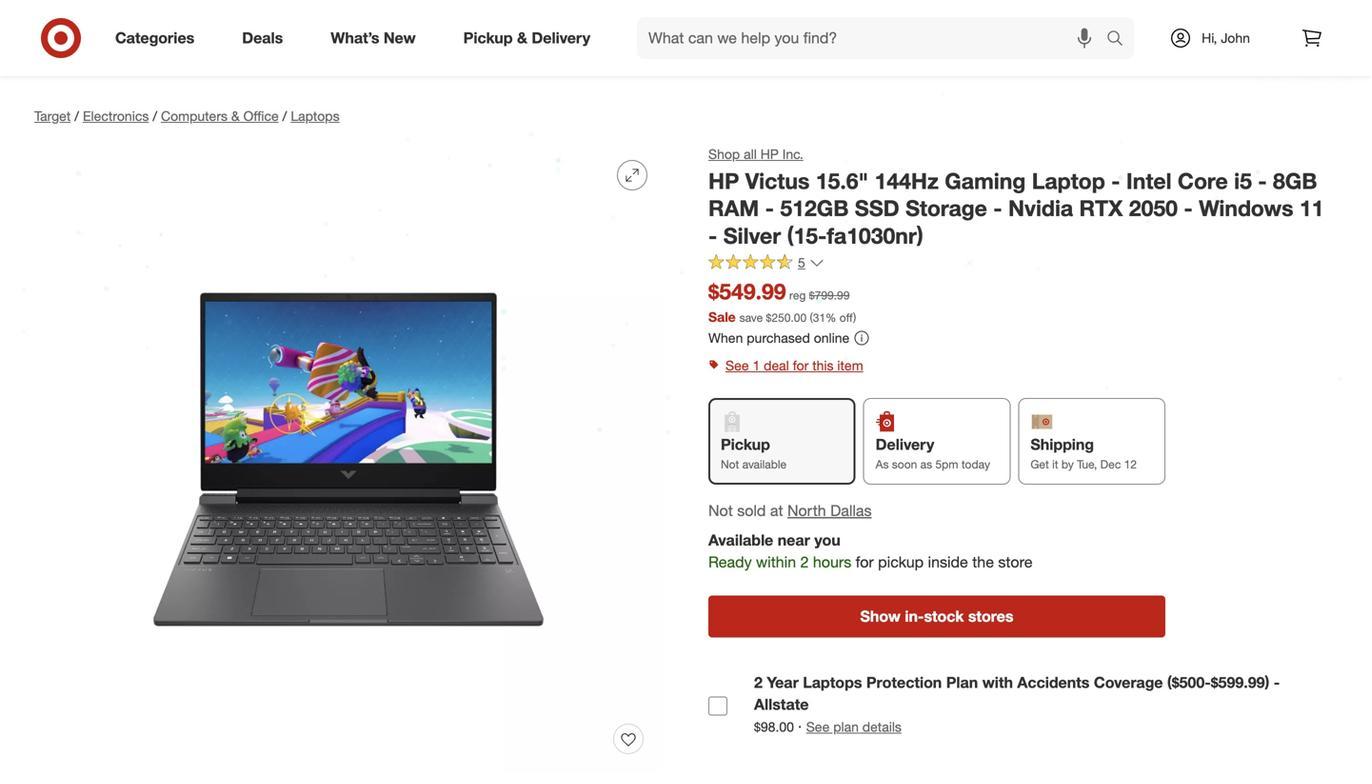 Task type: vqa. For each thing, say whether or not it's contained in the screenshot.
the leftmost more
no



Task type: locate. For each thing, give the bounding box(es) containing it.
/
[[75, 108, 79, 124], [153, 108, 157, 124], [282, 108, 287, 124]]

1 vertical spatial for
[[856, 553, 874, 571]]

1 horizontal spatial 2
[[800, 553, 809, 571]]

laptops inside 2 year laptops protection plan with accidents coverage ($500-$599.99) - allstate $98.00 · see plan details
[[803, 673, 862, 692]]

core
[[1178, 168, 1228, 194]]

1 vertical spatial laptops
[[803, 673, 862, 692]]

details
[[863, 718, 902, 735]]

as
[[921, 457, 932, 471]]

not inside 'pickup not available'
[[721, 457, 739, 471]]

laptops right office
[[291, 108, 340, 124]]

None checkbox
[[708, 697, 728, 716]]

0 horizontal spatial 2
[[754, 673, 763, 692]]

$98.00
[[754, 718, 794, 735]]

near
[[778, 531, 810, 549]]

1 horizontal spatial delivery
[[876, 435, 934, 454]]

0 vertical spatial laptops
[[291, 108, 340, 124]]

0 vertical spatial pickup
[[463, 29, 513, 47]]

%
[[826, 311, 837, 325]]

0 horizontal spatial see
[[726, 357, 749, 374]]

2 left year
[[754, 673, 763, 692]]

250.00
[[772, 311, 807, 325]]

0 horizontal spatial hp
[[708, 168, 739, 194]]

not
[[721, 457, 739, 471], [708, 501, 733, 520]]

when
[[708, 330, 743, 346]]

search button
[[1098, 17, 1144, 63]]

what's new
[[331, 29, 416, 47]]

allstate
[[754, 695, 809, 714]]

1 horizontal spatial laptops
[[803, 673, 862, 692]]

0 horizontal spatial pickup
[[463, 29, 513, 47]]

/ right electronics link
[[153, 108, 157, 124]]

coverage
[[1094, 673, 1163, 692]]

1 vertical spatial 2
[[754, 673, 763, 692]]

when purchased online
[[708, 330, 850, 346]]

accidents
[[1017, 673, 1090, 692]]

north
[[787, 501, 826, 520]]

at
[[770, 501, 783, 520]]

delivery as soon as 5pm today
[[876, 435, 990, 471]]

for right hours
[[856, 553, 874, 571]]

- down the gaming
[[993, 195, 1002, 222]]

0 horizontal spatial delivery
[[532, 29, 590, 47]]

144hz
[[875, 168, 939, 194]]

0 vertical spatial hp
[[761, 146, 779, 162]]

2050
[[1129, 195, 1178, 222]]

)
[[853, 311, 856, 325]]

target link
[[34, 108, 71, 124]]

hi,
[[1202, 30, 1217, 46]]

not left the sold
[[708, 501, 733, 520]]

pickup
[[463, 29, 513, 47], [721, 435, 770, 454]]

&
[[517, 29, 528, 47], [231, 108, 240, 124]]

electronics
[[83, 108, 149, 124]]

0 vertical spatial 2
[[800, 553, 809, 571]]

/ right 'target' in the top of the page
[[75, 108, 79, 124]]

pickup inside 'pickup not available'
[[721, 435, 770, 454]]

2 horizontal spatial /
[[282, 108, 287, 124]]

1 horizontal spatial see
[[806, 718, 830, 735]]

purchased
[[747, 330, 810, 346]]

1 horizontal spatial &
[[517, 29, 528, 47]]

victus
[[745, 168, 810, 194]]

2 down near
[[800, 553, 809, 571]]

- right $599.99)
[[1274, 673, 1280, 692]]

- inside 2 year laptops protection plan with accidents coverage ($500-$599.99) - allstate $98.00 · see plan details
[[1274, 673, 1280, 692]]

north dallas button
[[787, 500, 872, 522]]

see
[[726, 357, 749, 374], [806, 718, 830, 735]]

show in-stock stores
[[860, 607, 1014, 626]]

1 vertical spatial delivery
[[876, 435, 934, 454]]

ssd
[[855, 195, 900, 222]]

$799.99
[[809, 288, 850, 303]]

not left available
[[721, 457, 739, 471]]

2 inside "available near you ready within 2 hours for pickup inside the store"
[[800, 553, 809, 571]]

gaming
[[945, 168, 1026, 194]]

0 vertical spatial not
[[721, 457, 739, 471]]

$599.99)
[[1211, 673, 1270, 692]]

0 vertical spatial &
[[517, 29, 528, 47]]

1 horizontal spatial for
[[856, 553, 874, 571]]

get
[[1031, 457, 1049, 471]]

1 vertical spatial hp
[[708, 168, 739, 194]]

plan
[[833, 718, 859, 735]]

john
[[1221, 30, 1250, 46]]

within
[[756, 553, 796, 571]]

1 vertical spatial see
[[806, 718, 830, 735]]

-
[[1111, 168, 1120, 194], [1258, 168, 1267, 194], [765, 195, 774, 222], [993, 195, 1002, 222], [1184, 195, 1193, 222], [708, 222, 717, 249], [1274, 673, 1280, 692]]

0 horizontal spatial for
[[793, 357, 809, 374]]

show
[[860, 607, 901, 626]]

silver
[[723, 222, 781, 249]]

ready
[[708, 553, 752, 571]]

off
[[840, 311, 853, 325]]

1 vertical spatial pickup
[[721, 435, 770, 454]]

see right ·
[[806, 718, 830, 735]]

for left this
[[793, 357, 809, 374]]

see inside 2 year laptops protection plan with accidents coverage ($500-$599.99) - allstate $98.00 · see plan details
[[806, 718, 830, 735]]

for
[[793, 357, 809, 374], [856, 553, 874, 571]]

office
[[243, 108, 279, 124]]

nvidia
[[1008, 195, 1073, 222]]

see left 1
[[726, 357, 749, 374]]

all
[[744, 146, 757, 162]]

hp right all
[[761, 146, 779, 162]]

0 horizontal spatial /
[[75, 108, 79, 124]]

categories
[[115, 29, 194, 47]]

5
[[798, 254, 805, 271]]

laptops
[[291, 108, 340, 124], [803, 673, 862, 692]]

0 vertical spatial delivery
[[532, 29, 590, 47]]

target
[[34, 108, 71, 124]]

windows
[[1199, 195, 1294, 222]]

pickup inside pickup & delivery link
[[463, 29, 513, 47]]

1 horizontal spatial /
[[153, 108, 157, 124]]

What can we help you find? suggestions appear below search field
[[637, 17, 1111, 59]]

search
[[1098, 31, 1144, 49]]

hp
[[761, 146, 779, 162], [708, 168, 739, 194]]

you
[[815, 531, 841, 549]]

electronics link
[[83, 108, 149, 124]]

laptop
[[1032, 168, 1105, 194]]

storage
[[906, 195, 987, 222]]

hp victus 15.6&#34; 144hz gaming laptop - intel core i5 - 8gb ram - 512gb ssd storage - nvidia rtx 2050 - windows 11 - silver (15-fa1030nr), 1 of 13 image
[[34, 145, 663, 773]]

(15-
[[787, 222, 827, 249]]

laptops up "plan"
[[803, 673, 862, 692]]

/ right office
[[282, 108, 287, 124]]

31
[[813, 311, 826, 325]]

soon
[[892, 457, 917, 471]]

1 vertical spatial &
[[231, 108, 240, 124]]

$549.99 reg $799.99 sale save $ 250.00 ( 31 % off )
[[708, 278, 856, 325]]

pickup up available
[[721, 435, 770, 454]]

tue,
[[1077, 457, 1097, 471]]

hours
[[813, 553, 852, 571]]

pickup right new
[[463, 29, 513, 47]]

1 horizontal spatial pickup
[[721, 435, 770, 454]]

computers
[[161, 108, 228, 124]]

hp down shop
[[708, 168, 739, 194]]



Task type: describe. For each thing, give the bounding box(es) containing it.
shop all hp inc. hp victus 15.6" 144hz gaming laptop - intel core i5 - 8gb ram - 512gb ssd storage - nvidia rtx 2050 - windows 11 - silver (15-fa1030nr)
[[708, 146, 1324, 249]]

the
[[973, 553, 994, 571]]

for inside "available near you ready within 2 hours for pickup inside the store"
[[856, 553, 874, 571]]

pickup not available
[[721, 435, 787, 471]]

1 vertical spatial not
[[708, 501, 733, 520]]

advertisement region
[[19, 42, 1352, 88]]

inc.
[[783, 146, 803, 162]]

today
[[962, 457, 990, 471]]

target / electronics / computers & office / laptops
[[34, 108, 340, 124]]

5 link
[[708, 254, 824, 275]]

1 / from the left
[[75, 108, 79, 124]]

rtx
[[1079, 195, 1123, 222]]

1
[[753, 357, 760, 374]]

2 year laptops protection plan with accidents coverage ($500-$599.99) - allstate $98.00 · see plan details
[[754, 673, 1280, 735]]

reg
[[789, 288, 806, 303]]

($500-
[[1167, 673, 1211, 692]]

- down core
[[1184, 195, 1193, 222]]

2 / from the left
[[153, 108, 157, 124]]

categories link
[[99, 17, 218, 59]]

$549.99
[[708, 278, 786, 305]]

what's
[[331, 29, 379, 47]]

deal
[[764, 357, 789, 374]]

store
[[998, 553, 1033, 571]]

item
[[837, 357, 863, 374]]

pickup for &
[[463, 29, 513, 47]]

this
[[813, 357, 834, 374]]

it
[[1052, 457, 1059, 471]]

protection
[[866, 673, 942, 692]]

- down victus
[[765, 195, 774, 222]]

0 vertical spatial for
[[793, 357, 809, 374]]

$
[[766, 311, 772, 325]]

available
[[742, 457, 787, 471]]

0 horizontal spatial &
[[231, 108, 240, 124]]

show in-stock stores button
[[708, 596, 1166, 638]]

stock
[[924, 607, 964, 626]]

1 horizontal spatial hp
[[761, 146, 779, 162]]

delivery inside "delivery as soon as 5pm today"
[[876, 435, 934, 454]]

5pm
[[936, 457, 958, 471]]

sale
[[708, 309, 736, 325]]

ram
[[708, 195, 759, 222]]

as
[[876, 457, 889, 471]]

shipping get it by tue, dec 12
[[1031, 435, 1137, 471]]

laptops link
[[291, 108, 340, 124]]

year
[[767, 673, 799, 692]]

new
[[384, 29, 416, 47]]

deals link
[[226, 17, 307, 59]]

hi, john
[[1202, 30, 1250, 46]]

available
[[708, 531, 773, 549]]

what's new link
[[314, 17, 440, 59]]

online
[[814, 330, 850, 346]]

by
[[1062, 457, 1074, 471]]

save
[[740, 311, 763, 325]]

0 horizontal spatial laptops
[[291, 108, 340, 124]]

- down ram
[[708, 222, 717, 249]]

3 / from the left
[[282, 108, 287, 124]]

2 inside 2 year laptops protection plan with accidents coverage ($500-$599.99) - allstate $98.00 · see plan details
[[754, 673, 763, 692]]

intel
[[1126, 168, 1172, 194]]

available near you ready within 2 hours for pickup inside the store
[[708, 531, 1033, 571]]

pickup & delivery
[[463, 29, 590, 47]]

- up 'rtx'
[[1111, 168, 1120, 194]]

stores
[[968, 607, 1014, 626]]

not sold at north dallas
[[708, 501, 872, 520]]

pickup for not
[[721, 435, 770, 454]]

11
[[1300, 195, 1324, 222]]

12
[[1124, 457, 1137, 471]]

·
[[798, 717, 802, 735]]

dec
[[1101, 457, 1121, 471]]

dallas
[[831, 501, 872, 520]]

see plan details button
[[806, 717, 902, 736]]

shop
[[708, 146, 740, 162]]

- right the 'i5'
[[1258, 168, 1267, 194]]

in-
[[905, 607, 924, 626]]

shipping
[[1031, 435, 1094, 454]]

512gb
[[780, 195, 849, 222]]

8gb
[[1273, 168, 1317, 194]]

inside
[[928, 553, 968, 571]]

see 1 deal for this item link
[[708, 352, 1337, 379]]

with
[[982, 673, 1013, 692]]

pickup
[[878, 553, 924, 571]]

computers & office link
[[161, 108, 279, 124]]

0 vertical spatial see
[[726, 357, 749, 374]]

see 1 deal for this item
[[726, 357, 863, 374]]

15.6"
[[816, 168, 869, 194]]

i5
[[1234, 168, 1252, 194]]



